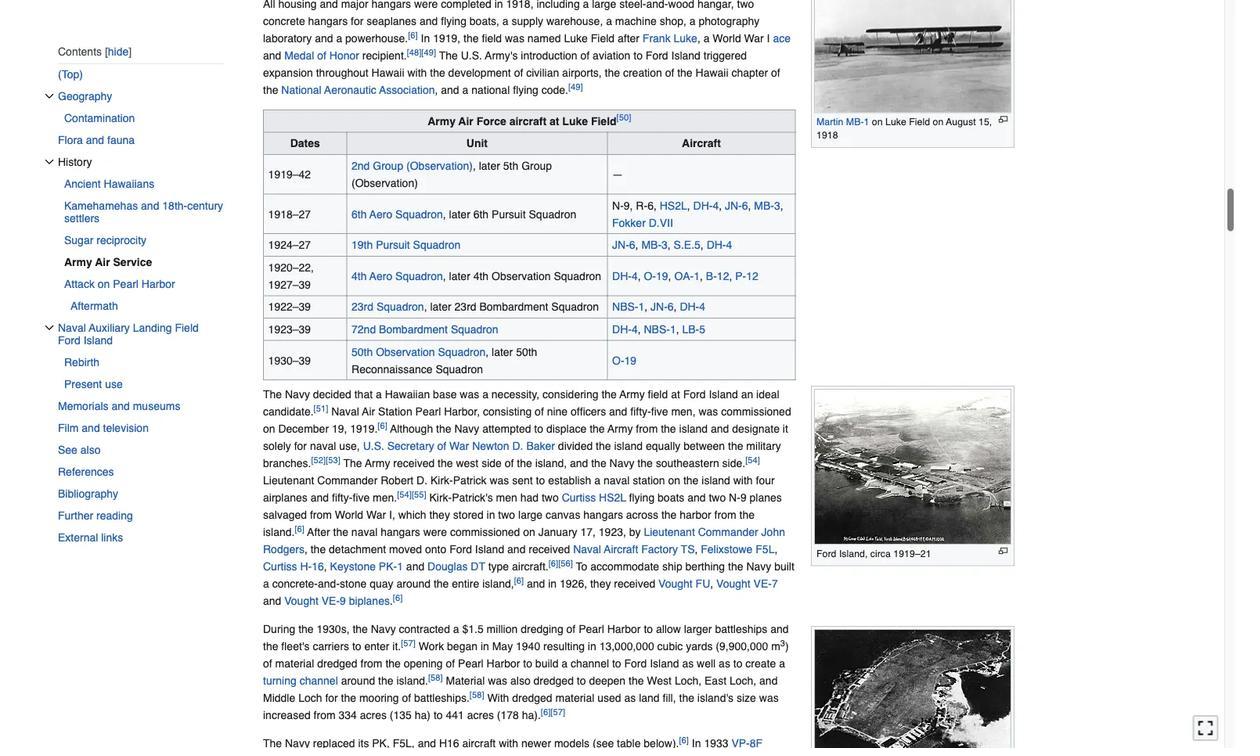 Task type: describe. For each thing, give the bounding box(es) containing it.
hs2l link
[[660, 199, 687, 212]]

the down the planes
[[740, 509, 755, 522]]

see also link
[[58, 439, 224, 461]]

50th observation squadron link
[[352, 346, 486, 358]]

the up sent
[[517, 457, 532, 470]]

battleships
[[715, 623, 768, 636]]

the right divided
[[596, 440, 611, 453]]

1920–22,
[[268, 261, 314, 274]]

in inside the "[6] and in 1926, they received vought fu , vought ve-7 and vought ve-9 biplanes . [6]"
[[548, 578, 557, 591]]

dh- up lb-
[[680, 301, 700, 313]]

create
[[746, 658, 776, 670]]

[53] link
[[326, 456, 341, 466]]

1 horizontal spatial [58]
[[470, 691, 484, 700]]

[55] link
[[412, 490, 426, 500]]

aero for 4th
[[370, 270, 392, 282]]

with inside the u.s. army's introduction of aviation to ford island triggered expansion throughout hawaii with the development of civilian airports, the creation of the hawaii chapter of the
[[408, 66, 427, 79]]

[56]
[[558, 559, 573, 569]]

in left may
[[481, 641, 489, 653]]

island inside ) of material dredged from the opening of pearl harbor to build a channel to ford island as well as to create a turning channel around the island. [58]
[[650, 658, 679, 670]]

x small image for geography
[[45, 92, 54, 101]]

hangars up seaplanes
[[372, 0, 411, 10]]

to inside the lieutenant commander robert d. kirk-patrick was sent to establish a naval station on the island with four airplanes and fifty-five men.
[[536, 475, 545, 487]]

to left allow
[[644, 623, 653, 636]]

1919.
[[350, 423, 378, 436]]

x small image for naval auxiliary landing field ford island
[[45, 323, 54, 333]]

naval auxiliary landing field ford island link
[[58, 317, 224, 352]]

the inside [6] after the naval hangars were commissioned on january 17, 1923, by lieutenant commander
[[333, 526, 348, 539]]

build
[[536, 658, 559, 670]]

were for commissioned
[[423, 526, 447, 539]]

hangars down major
[[308, 15, 348, 27]]

they inside the "[6] and in 1926, they received vought fu , vought ve-7 and vought ve-9 biplanes . [6]"
[[590, 578, 611, 591]]

luke down shop, on the right of page
[[674, 32, 698, 44]]

0 vertical spatial (observation)
[[406, 160, 473, 172]]

august
[[946, 116, 976, 128]]

field inside [6] in 1919, the field was named luke field after frank luke , a world war i ace and medal of honor recipient. [48] [49]
[[591, 32, 615, 44]]

dh- up o-19
[[612, 323, 632, 336]]

and inside [6] in 1919, the field was named luke field after frank luke , a world war i ace and medal of honor recipient. [48] [49]
[[263, 49, 281, 62]]

1 23rd from the left
[[352, 301, 374, 313]]

of inside [6] in 1919, the field was named luke field after frank luke , a world war i ace and medal of honor recipient. [48] [49]
[[317, 49, 327, 62]]

geography link
[[58, 85, 224, 107]]

0 horizontal spatial pursuit
[[376, 239, 410, 251]]

to left enter at the bottom left of the page
[[352, 641, 362, 653]]

18th-
[[162, 200, 187, 212]]

0 horizontal spatial u.s.
[[363, 440, 384, 453]]

and down aircraft.
[[527, 578, 545, 591]]

navy inside the navy decided that a hawaiian base was a necessity, considering the army field at ford island an ideal candidate.
[[285, 389, 310, 401]]

kirk- inside [54] [55] kirk-patrick's men had two curtiss hs2l
[[430, 492, 452, 504]]

1 vertical spatial [57] link
[[551, 708, 565, 718]]

0 vertical spatial nbs-1 link
[[612, 301, 645, 313]]

0 vertical spatial [57] link
[[401, 639, 416, 649]]

army inside the navy decided that a hawaiian base was a necessity, considering the army field at ford island an ideal candidate.
[[620, 389, 645, 401]]

19th pursuit squadron
[[352, 239, 461, 251]]

0 vertical spatial ve-
[[754, 578, 772, 591]]

a right that
[[376, 389, 382, 401]]

the up fleet's
[[298, 623, 314, 636]]

large inside 'flying boats and two n-9 planes salvaged from world war i, which they stored in two large canvas hangars across the harbor from the island.'
[[518, 509, 543, 522]]

[54] inside [52] [53] the army received the west side of the island, and the navy the southeastern side. [54]
[[746, 456, 760, 466]]

for inside all housing and major hangars were completed in 1918, including a large steel-and-wood hangar, two concrete hangars for seaplanes and flying boats, a supply warehouse, a machine shop, a photography laboratory and a powerhouse.
[[351, 15, 364, 27]]

x small image for history
[[45, 157, 54, 167]]

and inside film and television link
[[82, 422, 100, 435]]

wood
[[668, 0, 695, 10]]

commander inside the lieutenant commander robert d. kirk-patrick was sent to establish a naval station on the island with four airplanes and fifty-five men.
[[317, 475, 378, 487]]

island inside the u.s. army's introduction of aviation to ford island triggered expansion throughout hawaii with the development of civilian airports, the creation of the hawaii chapter of the
[[672, 49, 701, 62]]

[50]
[[617, 113, 631, 123]]

naval inside ", the detachment moved onto ford island and received naval aircraft factory ts , felixstowe f5l , curtiss h-16 , keystone pk-1 and douglas dt type aircraft. [6] [56]"
[[573, 544, 601, 556]]

present
[[64, 378, 102, 391]]

ford inside the u.s. army's introduction of aviation to ford island triggered expansion throughout hawaii with the development of civilian airports, the creation of the hawaii chapter of the
[[646, 49, 668, 62]]

4 up b-12 link
[[726, 239, 732, 251]]

and left major
[[320, 0, 338, 10]]

west
[[647, 675, 672, 688]]

the down divided
[[591, 457, 607, 470]]

the up station
[[638, 457, 653, 470]]

aerial photo of shoreline buildings and docks image
[[814, 389, 1012, 545]]

aircraft inside ", the detachment moved onto ford island and received naval aircraft factory ts , felixstowe f5l , curtiss h-16 , keystone pk-1 and douglas dt type aircraft. [6] [56]"
[[604, 544, 639, 556]]

patrick
[[453, 475, 487, 487]]

battleships.
[[414, 692, 470, 705]]

for inside material was also dredged to deepen the west loch, east loch, and middle loch for the mooring of battleships.
[[325, 692, 338, 705]]

island. inside ) of material dredged from the opening of pearl harbor to build a channel to ford island as well as to create a turning channel around the island. [58]
[[397, 675, 428, 688]]

u.s. secretary of war link
[[363, 440, 469, 453]]

of up turning
[[263, 658, 272, 670]]

[50] link
[[617, 113, 631, 123]]

pearl down service at left
[[113, 278, 139, 290]]

seaplanes
[[367, 15, 417, 27]]

around inside ) of material dredged from the opening of pearl harbor to build a channel to ford island as well as to create a turning channel around the island. [58]
[[341, 675, 375, 688]]

of right secretary on the bottom of page
[[437, 440, 447, 453]]

n-9, r-6, hs2l , dh-4 , jn-6 , mb-3 , fokker d.vii
[[612, 199, 784, 229]]

of left civilian
[[514, 66, 523, 79]]

of inside material was also dredged to deepen the west loch, east loch, and middle loch for the mooring of battleships.
[[402, 692, 411, 705]]

1 vertical spatial [57]
[[551, 708, 565, 718]]

luke down warehouse,
[[564, 32, 588, 44]]

the down boats
[[662, 509, 677, 522]]

carriers
[[313, 641, 349, 653]]

solely
[[263, 440, 291, 453]]

0 horizontal spatial [58] link
[[428, 673, 443, 683]]

0 vertical spatial [49] link
[[422, 47, 436, 57]]

1 vertical spatial 6
[[629, 239, 636, 251]]

a right create
[[779, 658, 785, 670]]

flying inside national aeronautic association , and a national flying code. [49]
[[513, 84, 539, 96]]

also inside material was also dredged to deepen the west loch, east loch, and middle loch for the mooring of battleships.
[[511, 675, 531, 688]]

0 horizontal spatial channel
[[300, 675, 338, 688]]

to down (9,900,000 m
[[734, 658, 743, 670]]

the up enter at the bottom left of the page
[[353, 623, 368, 636]]

0 horizontal spatial nbs-
[[612, 301, 639, 313]]

0 horizontal spatial observation
[[376, 346, 435, 358]]

1 left lb-
[[670, 323, 676, 336]]

dh- up the nbs-1 , jn-6 , dh-4 on the top of the page
[[612, 270, 632, 282]]

luke inside on luke field on august 15, 1918
[[886, 116, 907, 128]]

flying inside 'flying boats and two n-9 planes salvaged from world war i, which they stored in two large canvas hangars across the harbor from the island.'
[[629, 492, 655, 504]]

3 inside n-9, r-6, hs2l , dh-4 , jn-6 , mb-3 , fokker d.vii
[[774, 199, 781, 212]]

2 vertical spatial jn-6 link
[[651, 301, 674, 313]]

john rodgers
[[263, 526, 785, 556]]

to inside the u.s. army's introduction of aviation to ford island triggered expansion throughout hawaii with the development of civilian airports, the creation of the hawaii chapter of the
[[634, 49, 643, 62]]

from up lieutenant commander link
[[715, 509, 737, 522]]

the up equally
[[661, 423, 676, 436]]

the up national aeronautic association , and a national flying code. [49]
[[430, 66, 445, 79]]

received inside ", the detachment moved onto ford island and received naval aircraft factory ts , felixstowe f5l , curtiss h-16 , keystone pk-1 and douglas dt type aircraft. [6] [56]"
[[529, 544, 570, 556]]

1 horizontal spatial 19
[[656, 270, 668, 282]]

ancient hawaiians
[[64, 178, 154, 190]]

douglas dt link
[[428, 561, 485, 573]]

attack on pearl harbor
[[64, 278, 175, 290]]

72nd bombardment squadron link
[[352, 323, 499, 336]]

external links link
[[58, 527, 224, 549]]

medal of honor link
[[284, 49, 359, 62]]

4 up o-19
[[632, 323, 638, 336]]

stored
[[453, 509, 484, 522]]

the for navy
[[263, 389, 282, 401]]

a up the honor
[[336, 32, 342, 44]]

moved
[[389, 544, 422, 556]]

lieutenant inside [6] after the naval hangars were commissioned on january 17, 1923, by lieutenant commander
[[644, 526, 695, 539]]

2 4th from the left
[[474, 270, 489, 282]]

the down during
[[263, 641, 278, 653]]

two biplanes on a runway: a twin-engine in the foreground and a single-engine in the background image
[[814, 0, 1012, 113]]

aircraft.
[[512, 561, 549, 573]]

lb-
[[682, 323, 700, 336]]

2 loch, from the left
[[730, 675, 757, 688]]

the down frank luke 'link'
[[678, 66, 693, 79]]

and inside material was also dredged to deepen the west loch, east loch, and middle loch for the mooring of battleships.
[[760, 675, 778, 688]]

0 horizontal spatial mb-
[[642, 239, 662, 251]]

2 vertical spatial jn-
[[651, 301, 668, 313]]

curtiss inside ", the detachment moved onto ford island and received naval aircraft factory ts , felixstowe f5l , curtiss h-16 , keystone pk-1 and douglas dt type aircraft. [6] [56]"
[[263, 561, 297, 573]]

material for dredged
[[275, 658, 314, 670]]

and down [6] after the naval hangars were commissioned on january 17, 1923, by lieutenant commander
[[508, 544, 526, 556]]

further reading
[[58, 510, 133, 522]]

a up consisting
[[483, 389, 489, 401]]

the down "felixstowe f5l" link
[[728, 561, 744, 573]]

r-
[[636, 199, 648, 212]]

and up in
[[420, 15, 438, 27]]

air for force
[[459, 115, 474, 127]]

harbor inside ) of material dredged from the opening of pearl harbor to build a channel to ford island as well as to create a turning channel around the island. [58]
[[487, 658, 520, 670]]

and down moved
[[406, 561, 425, 573]]

1940
[[516, 641, 540, 653]]

the down douglas
[[434, 578, 449, 591]]

1 hawaii from the left
[[372, 66, 405, 79]]

of down began at bottom
[[446, 658, 455, 670]]

side
[[482, 457, 502, 470]]

from up after
[[310, 509, 332, 522]]

and inside 'flying boats and two n-9 planes salvaged from world war i, which they stored in two large canvas hangars across the harbor from the island.'
[[688, 492, 706, 504]]

and inside national aeronautic association , and a national flying code. [49]
[[441, 84, 459, 96]]

yards
[[686, 641, 713, 653]]

[6] and in 1926, they received vought fu , vought ve-7 and vought ve-9 biplanes . [6]
[[263, 576, 778, 608]]

0 horizontal spatial harbor
[[142, 278, 175, 290]]

designate
[[732, 423, 780, 436]]

auxiliary
[[89, 322, 130, 334]]

island inside divided the island equally between the military branches.
[[614, 440, 643, 453]]

dh-4 link up o-19
[[612, 323, 638, 336]]

lieutenant commander link
[[644, 526, 759, 539]]

ancient hawaiians link
[[64, 173, 224, 195]]

the down expansion
[[263, 84, 278, 96]]

material
[[446, 675, 485, 688]]

0 vertical spatial o-19 link
[[644, 270, 668, 282]]

was inside the naval air station pearl harbor, consisting of nine officers and fifty-five men, was commissioned on december 19, 1919.
[[699, 406, 718, 418]]

aviation
[[593, 49, 631, 62]]

u.s. inside the u.s. army's introduction of aviation to ford island triggered expansion throughout hawaii with the development of civilian airports, the creation of the hawaii chapter of the
[[461, 49, 482, 62]]

for inside although the navy attempted to displace the army from the island and designate it solely for naval use,
[[294, 440, 307, 453]]

0 horizontal spatial mb-3 link
[[642, 239, 668, 251]]

the down "it."
[[386, 658, 401, 670]]

dh- right s.e.5
[[707, 239, 726, 251]]

1 horizontal spatial [58] link
[[470, 691, 484, 700]]

2 horizontal spatial mb-
[[846, 116, 864, 128]]

1919–21
[[894, 548, 932, 560]]

dh-4 link right hs2l 'link'
[[693, 199, 719, 212]]

film and television link
[[58, 417, 224, 439]]

see also
[[58, 444, 101, 456]]

ford inside ) of material dredged from the opening of pearl harbor to build a channel to ford island as well as to create a turning channel around the island. [58]
[[625, 658, 647, 670]]

a left machine
[[606, 15, 612, 27]]

of right creation
[[665, 66, 675, 79]]

, inside national aeronautic association , and a national flying code. [49]
[[435, 84, 438, 96]]

(135 ha)
[[390, 710, 431, 722]]

the up side. at the bottom right of the page
[[728, 440, 744, 453]]

later down the , later 5th group (observation)
[[449, 208, 471, 220]]

luke inside army air force aircraft at luke field [50]
[[563, 115, 588, 127]]

two inside all housing and major hangars were completed in 1918, including a large steel-and-wood hangar, two concrete hangars for seaplanes and flying boats, a supply warehouse, a machine shop, a photography laboratory and a powerhouse.
[[737, 0, 754, 10]]

[48]
[[407, 47, 422, 57]]

(top) link
[[58, 63, 224, 85]]

lieutenant commander robert d. kirk-patrick was sent to establish a naval station on the island with four airplanes and fifty-five men.
[[263, 475, 775, 504]]

(178 ha).
[[497, 710, 541, 722]]

2nd group (observation) link
[[352, 160, 473, 172]]

0 horizontal spatial jn-6 link
[[612, 239, 636, 251]]

squadron inside , later 50th reconnaissance squadron
[[436, 363, 483, 375]]

2 23rd from the left
[[455, 301, 477, 313]]

a right boats,
[[503, 15, 509, 27]]

the up land
[[629, 675, 644, 688]]

a inside national aeronautic association , and a national flying code. [49]
[[462, 84, 469, 96]]

4 up the nbs-1 , jn-6 , dh-4 on the top of the page
[[632, 270, 638, 282]]

1 vertical spatial 3
[[662, 239, 668, 251]]

the navy decided that a hawaiian base was a necessity, considering the army field at ford island an ideal candidate.
[[263, 389, 780, 418]]

and inside during the 1930s, the navy contracted a $1.5 million dredging of pearl harbor to allow larger battleships and the fleet's carriers to enter it.
[[771, 623, 789, 636]]

a inside [6] in 1919, the field was named luke field after frank luke , a world war i ace and medal of honor recipient. [48] [49]
[[704, 32, 710, 44]]

1 horizontal spatial 6
[[668, 301, 674, 313]]

material was also dredged to deepen the west loch, east loch, and middle loch for the mooring of battleships.
[[263, 675, 778, 705]]

honor
[[330, 49, 359, 62]]

was inside with dredged material used as land fill, the island's size was increased from 334 acres (135 ha) to 441 acres (178 ha).
[[759, 692, 779, 705]]

island. inside 'flying boats and two n-9 planes salvaged from world war i, which they stored in two large canvas hangars across the harbor from the island.'
[[263, 526, 295, 539]]

film
[[58, 422, 79, 435]]

[51] link
[[314, 404, 328, 414]]

1 vertical spatial nbs-1 link
[[644, 323, 676, 336]]

0 horizontal spatial also
[[81, 444, 101, 456]]

on down army air service
[[98, 278, 110, 290]]

army inside army air force aircraft at luke field [50]
[[428, 115, 456, 127]]

[49] inside [6] in 1919, the field was named luke field after frank luke , a world war i ace and medal of honor recipient. [48] [49]
[[422, 47, 436, 57]]

history link
[[58, 151, 224, 173]]

century
[[187, 200, 223, 212]]

was inside material was also dredged to deepen the west loch, east loch, and middle loch for the mooring of battleships.
[[488, 675, 508, 688]]

lb-5 link
[[682, 323, 706, 336]]

army inside army air service link
[[64, 256, 92, 268]]

side.
[[722, 457, 746, 470]]

and up the medal of honor link at the left of page
[[315, 32, 333, 44]]

1 inside ", the detachment moved onto ford island and received naval aircraft factory ts , felixstowe f5l , curtiss h-16 , keystone pk-1 and douglas dt type aircraft. [6] [56]"
[[397, 561, 403, 573]]

on left august
[[933, 116, 944, 128]]

completed
[[441, 0, 492, 10]]

fullscreen image
[[1198, 721, 1214, 736]]

to down the 1940
[[523, 658, 533, 670]]

later up 72nd bombardment squadron link
[[430, 301, 452, 313]]

naval auxiliary landing field ford island
[[58, 322, 199, 347]]

1 vertical spatial o-
[[612, 354, 625, 367]]

powerhouse.
[[345, 32, 408, 44]]

although
[[390, 423, 433, 436]]

navy inside to accommodate ship berthing the navy built a concrete-and-stone quay around the entire island,
[[747, 561, 772, 573]]

on right martin mb-1 at the top right
[[872, 116, 883, 128]]

in inside all housing and major hangars were completed in 1918, including a large steel-and-wood hangar, two concrete hangars for seaplanes and flying boats, a supply warehouse, a machine shop, a photography laboratory and a powerhouse.
[[495, 0, 503, 10]]

island inside ", the detachment moved onto ford island and received naval aircraft factory ts , felixstowe f5l , curtiss h-16 , keystone pk-1 and douglas dt type aircraft. [6] [56]"
[[475, 544, 504, 556]]

4 up 5
[[700, 301, 706, 313]]

dh-4 link up lb-5 link
[[680, 301, 706, 313]]

0 horizontal spatial o-19 link
[[612, 354, 637, 367]]

50th inside , later 50th reconnaissance squadron
[[516, 346, 538, 358]]

work
[[419, 641, 444, 653]]

1 horizontal spatial [49] link
[[569, 82, 583, 92]]

and down concrete-
[[263, 595, 281, 608]]

dh-4 link up the nbs-1 , jn-6 , dh-4 on the top of the page
[[612, 270, 638, 282]]

island,
[[839, 548, 868, 560]]

civilian
[[526, 66, 559, 79]]

0 vertical spatial observation
[[492, 270, 551, 282]]

2 horizontal spatial as
[[719, 658, 731, 670]]

16
[[312, 561, 324, 573]]

frank
[[643, 32, 671, 44]]

allow
[[656, 623, 681, 636]]

dh- inside n-9, r-6, hs2l , dh-4 , jn-6 , mb-3 , fokker d.vii
[[693, 199, 713, 212]]

a inside during the 1930s, the navy contracted a $1.5 million dredging of pearl harbor to allow larger battleships and the fleet's carriers to enter it.
[[453, 623, 459, 636]]

in inside 'flying boats and two n-9 planes salvaged from world war i, which they stored in two large canvas hangars across the harbor from the island.'
[[487, 509, 495, 522]]

and inside [52] [53] the army received the west side of the island, and the navy the southeastern side. [54]
[[570, 457, 588, 470]]

2 acres from the left
[[467, 710, 494, 722]]

was inside [6] in 1919, the field was named luke field after frank luke , a world war i ace and medal of honor recipient. [48] [49]
[[505, 32, 525, 44]]

[57] work began in may 1940 resulting in 13,000,000 cubic yards (9,900,000 m 3
[[401, 639, 786, 653]]

0 horizontal spatial [54] link
[[397, 490, 412, 500]]

the inside [6] in 1919, the field was named luke field after frank luke , a world war i ace and medal of honor recipient. [48] [49]
[[464, 32, 479, 44]]

later up 23rd squadron , later 23rd bombardment squadron
[[449, 270, 471, 282]]

1 horizontal spatial as
[[682, 658, 694, 670]]

and inside flora and fauna link
[[86, 134, 104, 146]]

of right chapter
[[771, 66, 781, 79]]

—
[[612, 168, 623, 181]]

1 horizontal spatial vought
[[659, 578, 693, 591]]

2 horizontal spatial vought
[[717, 578, 751, 591]]

in right resulting
[[588, 641, 597, 653]]

the down officers
[[590, 423, 605, 436]]

naval for auxiliary
[[58, 322, 86, 334]]

[52] [53] the army received the west side of the island, and the navy the southeastern side. [54]
[[311, 456, 760, 470]]

material for used
[[556, 692, 595, 705]]

1 right the martin
[[864, 116, 870, 128]]

0 vertical spatial channel
[[571, 658, 609, 670]]

[48] link
[[407, 47, 422, 57]]

was inside the lieutenant commander robert d. kirk-patrick was sent to establish a naval station on the island with four airplanes and fifty-five men.
[[490, 475, 509, 487]]

the for u.s.
[[439, 49, 458, 62]]

0 horizontal spatial ve-
[[322, 595, 340, 608]]

vought fu link
[[659, 578, 711, 591]]

1 up dh-4 , nbs-1 , lb-5
[[639, 301, 645, 313]]

two down "men"
[[498, 509, 515, 522]]

fokker d.vii link
[[612, 216, 673, 229]]

2 hawaii from the left
[[696, 66, 729, 79]]

east
[[705, 675, 727, 688]]

1922–39
[[268, 301, 311, 313]]

naval inside the lieutenant commander robert d. kirk-patrick was sent to establish a naval station on the island with four airplanes and fifty-five men.
[[604, 475, 630, 487]]

the down 'aviation'
[[605, 66, 620, 79]]

the up u.s. secretary of war newton d. baker
[[436, 423, 451, 436]]

aftermath
[[70, 300, 118, 312]]

entire
[[452, 578, 480, 591]]

of up airports,
[[581, 49, 590, 62]]

0 vertical spatial [54] link
[[746, 456, 760, 466]]

1 vertical spatial nbs-
[[644, 323, 670, 336]]

0 vertical spatial mb-3 link
[[754, 199, 781, 212]]

0 vertical spatial o-
[[644, 270, 656, 282]]

, inside , later 50th reconnaissance squadron
[[486, 346, 489, 358]]

kamehamehas
[[64, 200, 138, 212]]



Task type: vqa. For each thing, say whether or not it's contained in the screenshot.
fifth x small icon from the top of the page
no



Task type: locate. For each thing, give the bounding box(es) containing it.
turning channel link
[[263, 675, 338, 688]]

concrete-
[[272, 578, 318, 591]]

on inside the lieutenant commander robert d. kirk-patrick was sent to establish a naval station on the island with four airplanes and fifty-five men.
[[668, 475, 681, 487]]

0 horizontal spatial received
[[393, 457, 435, 470]]

19
[[656, 270, 668, 282], [625, 354, 637, 367]]

1918–27
[[268, 208, 311, 220]]

a up warehouse,
[[583, 0, 589, 10]]

a inside the lieutenant commander robert d. kirk-patrick was sent to establish a naval station on the island with four airplanes and fifty-five men.
[[595, 475, 601, 487]]

0 horizontal spatial naval
[[310, 440, 336, 453]]

0 vertical spatial at
[[550, 115, 560, 127]]

6
[[742, 199, 748, 212], [629, 239, 636, 251], [668, 301, 674, 313]]

ve-
[[754, 578, 772, 591], [322, 595, 340, 608]]

two inside [54] [55] kirk-patrick's men had two curtiss hs2l
[[542, 492, 559, 504]]

0 horizontal spatial world
[[335, 509, 363, 522]]

1 6th from the left
[[352, 208, 367, 220]]

12
[[717, 270, 729, 282], [746, 270, 759, 282]]

1 horizontal spatial u.s.
[[461, 49, 482, 62]]

1 horizontal spatial o-
[[644, 270, 656, 282]]

0 horizontal spatial [54]
[[397, 490, 412, 500]]

, inside the , later 5th group (observation)
[[473, 160, 476, 172]]

u.s.
[[461, 49, 482, 62], [363, 440, 384, 453]]

1 horizontal spatial they
[[590, 578, 611, 591]]

housing
[[278, 0, 317, 10]]

0 horizontal spatial and-
[[318, 578, 340, 591]]

field inside the navy decided that a hawaiian base was a necessity, considering the army field at ford island an ideal candidate.
[[648, 389, 668, 401]]

fifty-
[[631, 406, 651, 418], [332, 492, 353, 504]]

2 vertical spatial 6
[[668, 301, 674, 313]]

2 horizontal spatial air
[[459, 115, 474, 127]]

field down boats,
[[482, 32, 502, 44]]

9 down stone
[[340, 595, 346, 608]]

received inside the "[6] and in 1926, they received vought fu , vought ve-7 and vought ve-9 biplanes . [6]"
[[614, 578, 656, 591]]

code.
[[542, 84, 569, 96]]

fifty- inside the lieutenant commander robert d. kirk-patrick was sent to establish a naval station on the island with four airplanes and fifty-five men.
[[332, 492, 353, 504]]

later up necessity,
[[492, 346, 513, 358]]

was up with
[[488, 675, 508, 688]]

field left august
[[909, 116, 930, 128]]

1 vertical spatial also
[[511, 675, 531, 688]]

mb- down the fokker d.vii link
[[642, 239, 662, 251]]

1 4th from the left
[[352, 270, 367, 282]]

[57] link down contracted
[[401, 639, 416, 649]]

dh-4 link up b-12 link
[[707, 239, 732, 251]]

[58] link down opening
[[428, 673, 443, 683]]

naval inside naval auxiliary landing field ford island
[[58, 322, 86, 334]]

1 aero from the top
[[370, 208, 392, 220]]

0 horizontal spatial around
[[341, 675, 375, 688]]

[49] link down airports,
[[569, 82, 583, 92]]

national
[[472, 84, 510, 96]]

dredged inside with dredged material used as land fill, the island's size was increased from 334 acres (135 ha) to 441 acres (178 ha).
[[512, 692, 553, 705]]

world inside [6] in 1919, the field was named luke field after frank luke , a world war i ace and medal of honor recipient. [48] [49]
[[713, 32, 741, 44]]

[55]
[[412, 490, 426, 500]]

0 horizontal spatial acres
[[360, 710, 387, 722]]

u.s. down '1919.'
[[363, 440, 384, 453]]

and
[[320, 0, 338, 10], [420, 15, 438, 27], [315, 32, 333, 44], [263, 49, 281, 62], [441, 84, 459, 96], [86, 134, 104, 146], [141, 200, 159, 212], [112, 400, 130, 413], [609, 406, 628, 418], [82, 422, 100, 435], [711, 423, 729, 436], [570, 457, 588, 470], [311, 492, 329, 504], [688, 492, 706, 504], [508, 544, 526, 556], [406, 561, 425, 573], [527, 578, 545, 591], [263, 595, 281, 608], [771, 623, 789, 636], [760, 675, 778, 688]]

loch,
[[675, 675, 702, 688], [730, 675, 757, 688]]

1 vertical spatial commissioned
[[450, 526, 520, 539]]

1 horizontal spatial 50th
[[516, 346, 538, 358]]

2 vertical spatial for
[[325, 692, 338, 705]]

0 horizontal spatial vought
[[284, 595, 319, 608]]

material down fleet's
[[275, 658, 314, 670]]

baker
[[527, 440, 555, 453]]

settlers
[[64, 212, 100, 225]]

air inside army air force aircraft at luke field [50]
[[459, 115, 474, 127]]

and- inside to accommodate ship berthing the navy built a concrete-and-stone quay around the entire island,
[[318, 578, 340, 591]]

the right fill,
[[679, 692, 695, 705]]

of right side
[[505, 457, 514, 470]]

with inside the lieutenant commander robert d. kirk-patrick was sent to establish a naval station on the island with four airplanes and fifty-five men.
[[734, 475, 753, 487]]

they
[[429, 509, 450, 522], [590, 578, 611, 591]]

2 6th from the left
[[474, 208, 489, 220]]

9 inside 'flying boats and two n-9 planes salvaged from world war i, which they stored in two large canvas hangars across the harbor from the island.'
[[741, 492, 747, 504]]

were for completed
[[414, 0, 438, 10]]

army down o-19
[[620, 389, 645, 401]]

island inside naval auxiliary landing field ford island
[[84, 334, 113, 347]]

aircraft up hs2l 'link'
[[682, 137, 721, 150]]

$1.5 million
[[462, 623, 518, 636]]

[54] link
[[746, 456, 760, 466], [397, 490, 412, 500]]

i,
[[389, 509, 395, 522]]

1 vertical spatial d.
[[417, 475, 428, 487]]

0 horizontal spatial [49] link
[[422, 47, 436, 57]]

1 horizontal spatial also
[[511, 675, 531, 688]]

hs2l up across
[[599, 492, 626, 504]]

1927–39
[[268, 278, 311, 291]]

hawaii down the 'recipient.'
[[372, 66, 405, 79]]

pearl up [57] work began in may 1940 resulting in 13,000,000 cubic yards (9,900,000 m 3
[[579, 623, 604, 636]]

air for station
[[362, 406, 375, 418]]

martin
[[817, 116, 844, 128]]

a right shop, on the right of page
[[690, 15, 696, 27]]

0 vertical spatial lieutenant
[[263, 475, 314, 487]]

group right 2nd at the left of page
[[373, 160, 403, 172]]

2 12 from the left
[[746, 270, 759, 282]]

and right airplanes
[[311, 492, 329, 504]]

hide button
[[105, 45, 132, 58]]

[6] inside [6] after the naval hangars were commissioned on january 17, 1923, by lieutenant commander
[[295, 525, 305, 534]]

0 vertical spatial mb-
[[846, 116, 864, 128]]

1918
[[817, 130, 838, 141]]

fu
[[696, 578, 711, 591]]

hangars inside [6] after the naval hangars were commissioned on january 17, 1923, by lieutenant commander
[[381, 526, 420, 539]]

on inside [6] after the naval hangars were commissioned on january 17, 1923, by lieutenant commander
[[523, 526, 536, 539]]

navy inside although the navy attempted to displace the army from the island and designate it solely for naval use,
[[455, 423, 480, 436]]

were
[[414, 0, 438, 10], [423, 526, 447, 539]]

officers
[[571, 406, 606, 418]]

and inside kamehamehas and 18th-century settlers
[[141, 200, 159, 212]]

0 horizontal spatial material
[[275, 658, 314, 670]]

rebirth link
[[64, 352, 224, 373]]

n- up fokker
[[612, 199, 624, 212]]

[57] right (178 ha).
[[551, 708, 565, 718]]

hawaiian
[[385, 389, 430, 401]]

d.
[[513, 440, 524, 453], [417, 475, 428, 487]]

19th pursuit squadron link
[[352, 239, 461, 251]]

dredged inside material was also dredged to deepen the west loch, east loch, and middle loch for the mooring of battleships.
[[534, 675, 574, 688]]

on luke field on august 15, 1918
[[817, 116, 992, 141]]

ts
[[681, 544, 695, 556]]

2 vertical spatial received
[[614, 578, 656, 591]]

ford inside the navy decided that a hawaiian base was a necessity, considering the army field at ford island an ideal candidate.
[[683, 389, 706, 401]]

island
[[672, 49, 701, 62], [84, 334, 113, 347], [709, 389, 738, 401], [475, 544, 504, 556], [650, 658, 679, 670]]

4th aero squadron , later 4th observation squadron
[[352, 270, 602, 282]]

0 horizontal spatial [58]
[[428, 673, 443, 683]]

two up harbor
[[709, 492, 726, 504]]

station
[[633, 475, 665, 487]]

1 vertical spatial naval
[[604, 475, 630, 487]]

kirk- right [55]
[[430, 492, 452, 504]]

as inside with dredged material used as land fill, the island's size was increased from 334 acres (135 ha) to 441 acres (178 ha).
[[625, 692, 636, 705]]

0 horizontal spatial bombardment
[[379, 323, 448, 336]]

0 horizontal spatial commander
[[317, 475, 378, 487]]

built
[[775, 561, 795, 573]]

use
[[105, 378, 123, 391]]

a up "curtiss hs2l" link
[[595, 475, 601, 487]]

1 vertical spatial 19
[[625, 354, 637, 367]]

2 50th from the left
[[516, 346, 538, 358]]

1920–22, 1927–39
[[268, 261, 314, 291]]

0 horizontal spatial for
[[294, 440, 307, 453]]

consisting
[[483, 406, 532, 418]]

(observation) inside the , later 5th group (observation)
[[352, 177, 418, 189]]

1 horizontal spatial [54] link
[[746, 456, 760, 466]]

2 horizontal spatial the
[[439, 49, 458, 62]]

1 vertical spatial channel
[[300, 675, 338, 688]]

0 horizontal spatial field
[[482, 32, 502, 44]]

flying inside all housing and major hangars were completed in 1918, including a large steel-and-wood hangar, two concrete hangars for seaplanes and flying boats, a supply warehouse, a machine shop, a photography laboratory and a powerhouse.
[[441, 15, 467, 27]]

pearl up material
[[458, 658, 484, 670]]

, inside [6] in 1919, the field was named luke field after frank luke , a world war i ace and medal of honor recipient. [48] [49]
[[698, 32, 701, 44]]

air inside army air service link
[[95, 256, 110, 268]]

1 horizontal spatial 9
[[741, 492, 747, 504]]

after
[[307, 526, 330, 539]]

naval for air
[[331, 406, 359, 418]]

and right film
[[82, 422, 100, 435]]

[57] link right (178 ha).
[[551, 708, 565, 718]]

1 group from the left
[[373, 160, 403, 172]]

[49]
[[422, 47, 436, 57], [569, 82, 583, 92]]

the up 334
[[341, 692, 356, 705]]

frank luke link
[[643, 32, 698, 44]]

(top)
[[58, 68, 83, 81]]

[54] inside [54] [55] kirk-patrick's men had two curtiss hs2l
[[397, 490, 412, 500]]

an island nearly three times long as it is wide with buildings scattered around the edges and grassy fields in the center image
[[814, 630, 1012, 749]]

ve- down f5l
[[754, 578, 772, 591]]

used
[[598, 692, 621, 705]]

, inside the "[6] and in 1926, they received vought fu , vought ve-7 and vought ve-9 biplanes . [6]"
[[711, 578, 714, 591]]

[58]
[[428, 673, 443, 683], [470, 691, 484, 700]]

the inside the navy decided that a hawaiian base was a necessity, considering the army field at ford island an ideal candidate.
[[602, 389, 617, 401]]

1 left b-
[[694, 270, 700, 282]]

west
[[456, 457, 479, 470]]

23rd down 4th aero squadron , later 4th observation squadron
[[455, 301, 477, 313]]

island. up 'rodgers'
[[263, 526, 295, 539]]

at inside the navy decided that a hawaiian base was a necessity, considering the army field at ford island an ideal candidate.
[[671, 389, 680, 401]]

fill,
[[663, 692, 676, 705]]

1 vertical spatial aircraft
[[604, 544, 639, 556]]

,
[[698, 32, 701, 44], [435, 84, 438, 96], [473, 160, 476, 172], [687, 199, 690, 212], [719, 199, 722, 212], [748, 199, 751, 212], [781, 199, 784, 212], [443, 208, 446, 220], [636, 239, 639, 251], [668, 239, 671, 251], [701, 239, 704, 251], [443, 270, 446, 282], [638, 270, 641, 282], [668, 270, 672, 282], [700, 270, 703, 282], [729, 270, 732, 282], [424, 301, 427, 313], [645, 301, 648, 313], [674, 301, 677, 313], [638, 323, 641, 336], [676, 323, 679, 336], [486, 346, 489, 358], [305, 544, 308, 556], [695, 544, 698, 556], [775, 544, 778, 556], [324, 561, 327, 573], [711, 578, 714, 591]]

island left an
[[709, 389, 738, 401]]

4th down 19th
[[352, 270, 367, 282]]

which
[[398, 509, 426, 522]]

0 vertical spatial five
[[651, 406, 668, 418]]

the left the west
[[438, 457, 453, 470]]

later inside , later 50th reconnaissance squadron
[[492, 346, 513, 358]]

1 horizontal spatial jn-6 link
[[651, 301, 674, 313]]

n- inside 'flying boats and two n-9 planes salvaged from world war i, which they stored in two large canvas hangars across the harbor from the island.'
[[729, 492, 741, 504]]

6th aero squadron , later 6th pursuit squadron
[[352, 208, 577, 220]]

mb-3 link down d.vii
[[642, 239, 668, 251]]

1 vertical spatial five
[[353, 492, 370, 504]]

2 vertical spatial 3
[[781, 639, 786, 649]]

island, inside to accommodate ship berthing the navy built a concrete-and-stone quay around the entire island,
[[483, 578, 514, 591]]

field up 'aviation'
[[591, 32, 615, 44]]

bibliography
[[58, 488, 118, 500]]

mb-
[[846, 116, 864, 128], [754, 199, 774, 212], [642, 239, 662, 251]]

1 acres from the left
[[360, 710, 387, 722]]

s.e.5
[[674, 239, 701, 251]]

0 vertical spatial island
[[679, 423, 708, 436]]

curtiss
[[562, 492, 596, 504], [263, 561, 297, 573]]

harbor inside during the 1930s, the navy contracted a $1.5 million dredging of pearl harbor to allow larger battleships and the fleet's carriers to enter it.
[[607, 623, 641, 636]]

0 vertical spatial were
[[414, 0, 438, 10]]

navy up enter at the bottom left of the page
[[371, 623, 396, 636]]

with up association
[[408, 66, 427, 79]]

0 vertical spatial the
[[439, 49, 458, 62]]

ford inside ", the detachment moved onto ford island and received naval aircraft factory ts , felixstowe f5l , curtiss h-16 , keystone pk-1 and douglas dt type aircraft. [6] [56]"
[[450, 544, 472, 556]]

pearl inside ) of material dredged from the opening of pearl harbor to build a channel to ford island as well as to create a turning channel around the island. [58]
[[458, 658, 484, 670]]

1 horizontal spatial island,
[[535, 457, 567, 470]]

for
[[351, 15, 364, 27], [294, 440, 307, 453], [325, 692, 338, 705]]

later inside the , later 5th group (observation)
[[479, 160, 500, 172]]

o- down dh-4 , nbs-1 , lb-5
[[612, 354, 625, 367]]

2 vertical spatial harbor
[[487, 658, 520, 670]]

dredged down build
[[534, 675, 574, 688]]

aero for 6th
[[370, 208, 392, 220]]

1 horizontal spatial pursuit
[[492, 208, 526, 220]]

men
[[496, 492, 518, 504]]

five left men,
[[651, 406, 668, 418]]

0 horizontal spatial lieutenant
[[263, 475, 314, 487]]

[52]
[[311, 456, 326, 466]]

increased
[[263, 710, 311, 722]]

4th
[[352, 270, 367, 282], [474, 270, 489, 282]]

type
[[488, 561, 509, 573]]

island down men,
[[679, 423, 708, 436]]

sugar
[[64, 234, 93, 247]]

hangars up moved
[[381, 526, 420, 539]]

ideal
[[757, 389, 780, 401]]

expansion
[[263, 66, 313, 79]]

group
[[373, 160, 403, 172], [522, 160, 552, 172]]

1 horizontal spatial flying
[[513, 84, 539, 96]]

23rd up the 72nd
[[352, 301, 374, 313]]

air
[[459, 115, 474, 127], [95, 256, 110, 268], [362, 406, 375, 418]]

[56] link
[[558, 559, 573, 569]]

navy inside during the 1930s, the navy contracted a $1.5 million dredging of pearl harbor to allow larger battleships and the fleet's carriers to enter it.
[[371, 623, 396, 636]]

1 vertical spatial jn-
[[612, 239, 629, 251]]

the inside ", the detachment moved onto ford island and received naval aircraft factory ts , felixstowe f5l , curtiss h-16 , keystone pk-1 and douglas dt type aircraft. [6] [56]"
[[311, 544, 326, 556]]

the right after
[[333, 526, 348, 539]]

to up deepen on the bottom
[[612, 658, 622, 670]]

1 horizontal spatial observation
[[492, 270, 551, 282]]

hs2l inside n-9, r-6, hs2l , dh-4 , jn-6 , mb-3 , fokker d.vii
[[660, 199, 687, 212]]

1 vertical spatial curtiss
[[263, 561, 297, 573]]

from up equally
[[636, 423, 658, 436]]

the inside [52] [53] the army received the west side of the island, and the navy the southeastern side. [54]
[[343, 457, 362, 470]]

dredged for material
[[317, 658, 358, 670]]

x small image
[[45, 92, 54, 101], [45, 157, 54, 167], [45, 323, 54, 333]]

1 vertical spatial observation
[[376, 346, 435, 358]]

[57] down contracted
[[401, 639, 416, 649]]

fifty- down [53] link
[[332, 492, 353, 504]]

onto
[[425, 544, 447, 556]]

6 inside n-9, r-6, hs2l , dh-4 , jn-6 , mb-3 , fokker d.vii
[[742, 199, 748, 212]]

group right 5th on the top left
[[522, 160, 552, 172]]

naval inside [6] after the naval hangars were commissioned on january 17, 1923, by lieutenant commander
[[352, 526, 378, 539]]

9 inside the "[6] and in 1926, they received vought fu , vought ve-7 and vought ve-9 biplanes . [6]"
[[340, 595, 346, 608]]

n- inside n-9, r-6, hs2l , dh-4 , jn-6 , mb-3 , fokker d.vii
[[612, 199, 624, 212]]

1 vertical spatial war
[[450, 440, 469, 453]]

1 50th from the left
[[352, 346, 373, 358]]

0 vertical spatial d.
[[513, 440, 524, 453]]

1 horizontal spatial and-
[[646, 0, 668, 10]]

0 horizontal spatial 9
[[340, 595, 346, 608]]

was inside the navy decided that a hawaiian base was a necessity, considering the army field at ford island an ideal candidate.
[[460, 389, 479, 401]]

was right men,
[[699, 406, 718, 418]]

1 loch, from the left
[[675, 675, 702, 688]]

4 right hs2l 'link'
[[713, 199, 719, 212]]

flying up 1919,
[[441, 15, 467, 27]]

pearl
[[113, 278, 139, 290], [416, 406, 441, 418], [579, 623, 604, 636], [458, 658, 484, 670]]

1 vertical spatial field
[[648, 389, 668, 401]]

planes
[[750, 492, 782, 504]]

began
[[447, 641, 478, 653]]

they right 1926,
[[590, 578, 611, 591]]

including
[[537, 0, 580, 10]]

1 horizontal spatial group
[[522, 160, 552, 172]]

[49] down airports,
[[569, 82, 583, 92]]

commissioned inside the naval air station pearl harbor, consisting of nine officers and fifty-five men, was commissioned on december 19, 1919.
[[721, 406, 791, 418]]

0 vertical spatial jn-6 link
[[725, 199, 748, 212]]

army air service link
[[64, 251, 235, 273]]

0 vertical spatial naval
[[58, 322, 86, 334]]

0 horizontal spatial flying
[[441, 15, 467, 27]]

nbs-1 link up dh-4 , nbs-1 , lb-5
[[612, 301, 645, 313]]

to right sent
[[536, 475, 545, 487]]

war inside 'flying boats and two n-9 planes salvaged from world war i, which they stored in two large canvas hangars across the harbor from the island.'
[[367, 509, 386, 522]]

1 vertical spatial mb-
[[754, 199, 774, 212]]

2 horizontal spatial harbor
[[607, 623, 641, 636]]

1 vertical spatial dredged
[[534, 675, 574, 688]]

kirk- inside the lieutenant commander robert d. kirk-patrick was sent to establish a naval station on the island with four airplanes and fifty-five men.
[[431, 475, 453, 487]]

at inside army air force aircraft at luke field [50]
[[550, 115, 560, 127]]

0 vertical spatial harbor
[[142, 278, 175, 290]]

dredged down carriers
[[317, 658, 358, 670]]

0 horizontal spatial d.
[[417, 475, 428, 487]]

0 vertical spatial dredged
[[317, 658, 358, 670]]

2 vertical spatial the
[[343, 457, 362, 470]]

0 vertical spatial around
[[397, 578, 431, 591]]

war up the west
[[450, 440, 469, 453]]

b-
[[706, 270, 717, 282]]

1 vertical spatial hs2l
[[599, 492, 626, 504]]

1 x small image from the top
[[45, 92, 54, 101]]

[58] link down material
[[470, 691, 484, 700]]

harbor down army air service link
[[142, 278, 175, 290]]

commissioned inside [6] after the naval hangars were commissioned on january 17, 1923, by lieutenant commander
[[450, 526, 520, 539]]

air for service
[[95, 256, 110, 268]]

0 vertical spatial pursuit
[[492, 208, 526, 220]]

d. up [55] link
[[417, 475, 428, 487]]

on up ", the detachment moved onto ford island and received naval aircraft factory ts , felixstowe f5l , curtiss h-16 , keystone pk-1 and douglas dt type aircraft. [6] [56]"
[[523, 526, 536, 539]]

the up mooring
[[378, 675, 394, 688]]

0 vertical spatial large
[[592, 0, 617, 10]]

field inside on luke field on august 15, 1918
[[909, 116, 930, 128]]

fleet's
[[281, 641, 310, 653]]

to inside although the navy attempted to displace the army from the island and designate it solely for naval use,
[[534, 423, 544, 436]]

ford inside naval auxiliary landing field ford island
[[58, 334, 80, 347]]

curtiss down the establish in the left bottom of the page
[[562, 492, 596, 504]]

felixstowe
[[701, 544, 753, 556]]

1 12 from the left
[[717, 270, 729, 282]]

commander up felixstowe
[[698, 526, 759, 539]]

[54] link down robert
[[397, 490, 412, 500]]

1 horizontal spatial island.
[[397, 675, 428, 688]]

1 vertical spatial kirk-
[[430, 492, 452, 504]]

five inside the lieutenant commander robert d. kirk-patrick was sent to establish a naval station on the island with four airplanes and fifty-five men.
[[353, 492, 370, 504]]

december
[[278, 423, 329, 436]]

0 vertical spatial world
[[713, 32, 741, 44]]

naval
[[58, 322, 86, 334], [331, 406, 359, 418], [573, 544, 601, 556]]

world up triggered
[[713, 32, 741, 44]]

material inside ) of material dredged from the opening of pearl harbor to build a channel to ford island as well as to create a turning channel around the island. [58]
[[275, 658, 314, 670]]

0 vertical spatial bombardment
[[480, 301, 549, 313]]

2 horizontal spatial flying
[[629, 492, 655, 504]]

2 group from the left
[[522, 160, 552, 172]]

naval inside the naval air station pearl harbor, consisting of nine officers and fifty-five men, was commissioned on december 19, 1919.
[[331, 406, 359, 418]]

0 vertical spatial curtiss
[[562, 492, 596, 504]]

0 vertical spatial flying
[[441, 15, 467, 27]]

field inside [6] in 1919, the field was named luke field after frank luke , a world war i ace and medal of honor recipient. [48] [49]
[[482, 32, 502, 44]]

and inside the naval air station pearl harbor, consisting of nine officers and fifty-five men, was commissioned on december 19, 1919.
[[609, 406, 628, 418]]

observation up reconnaissance
[[376, 346, 435, 358]]

men.
[[373, 492, 397, 504]]

2 x small image from the top
[[45, 157, 54, 167]]

0 vertical spatial received
[[393, 457, 435, 470]]

displace
[[547, 423, 587, 436]]

dredged for also
[[534, 675, 574, 688]]

1 horizontal spatial at
[[671, 389, 680, 401]]

material inside with dredged material used as land fill, the island's size was increased from 334 acres (135 ha) to 441 acres (178 ha).
[[556, 692, 595, 705]]

0 vertical spatial aircraft
[[682, 137, 721, 150]]

harbor,
[[444, 406, 480, 418]]

group inside the , later 5th group (observation)
[[522, 160, 552, 172]]

five inside the naval air station pearl harbor, consisting of nine officers and fifty-five men, was commissioned on december 19, 1919.
[[651, 406, 668, 418]]

0 vertical spatial [54]
[[746, 456, 760, 466]]

around inside to accommodate ship berthing the navy built a concrete-and-stone quay around the entire island,
[[397, 578, 431, 591]]

island left equally
[[614, 440, 643, 453]]

acres down mooring
[[360, 710, 387, 722]]

x small image left auxiliary
[[45, 323, 54, 333]]

1930s,
[[317, 623, 350, 636]]

1 vertical spatial and-
[[318, 578, 340, 591]]

0 horizontal spatial naval
[[58, 322, 86, 334]]

3 x small image from the top
[[45, 323, 54, 333]]

19 down dh-4 , nbs-1 , lb-5
[[625, 354, 637, 367]]

0 horizontal spatial five
[[353, 492, 370, 504]]

also
[[81, 444, 101, 456], [511, 675, 531, 688]]

field inside army air force aircraft at luke field [50]
[[591, 115, 617, 127]]

island, inside [52] [53] the army received the west side of the island, and the navy the southeastern side. [54]
[[535, 457, 567, 470]]

world
[[713, 32, 741, 44], [335, 509, 363, 522]]

accommodate
[[591, 561, 659, 573]]

of inside [52] [53] the army received the west side of the island, and the navy the southeastern side. [54]
[[505, 457, 514, 470]]

to inside material was also dredged to deepen the west loch, east loch, and middle loch for the mooring of battleships.
[[577, 675, 586, 688]]

2 aero from the top
[[370, 270, 392, 282]]

as left 'well'
[[682, 658, 694, 670]]

the inside the lieutenant commander robert d. kirk-patrick was sent to establish a naval station on the island with four airplanes and fifty-five men.
[[684, 475, 699, 487]]

in left 1926,
[[548, 578, 557, 591]]

2 vertical spatial naval
[[352, 526, 378, 539]]

1 horizontal spatial naval
[[331, 406, 359, 418]]

[52] link
[[311, 456, 326, 466]]

1 horizontal spatial o-19 link
[[644, 270, 668, 282]]

1 vertical spatial (observation)
[[352, 177, 418, 189]]

in left 1918,
[[495, 0, 503, 10]]

1 horizontal spatial 12
[[746, 270, 759, 282]]

1 horizontal spatial bombardment
[[480, 301, 549, 313]]

1 vertical spatial [58] link
[[470, 691, 484, 700]]

a down resulting
[[562, 658, 568, 670]]

ford left island,
[[817, 548, 837, 560]]

jn-6 link up dh-4 , nbs-1 , lb-5
[[651, 301, 674, 313]]

had
[[521, 492, 539, 504]]

1 vertical spatial o-19 link
[[612, 354, 637, 367]]

loch
[[298, 692, 322, 705]]



